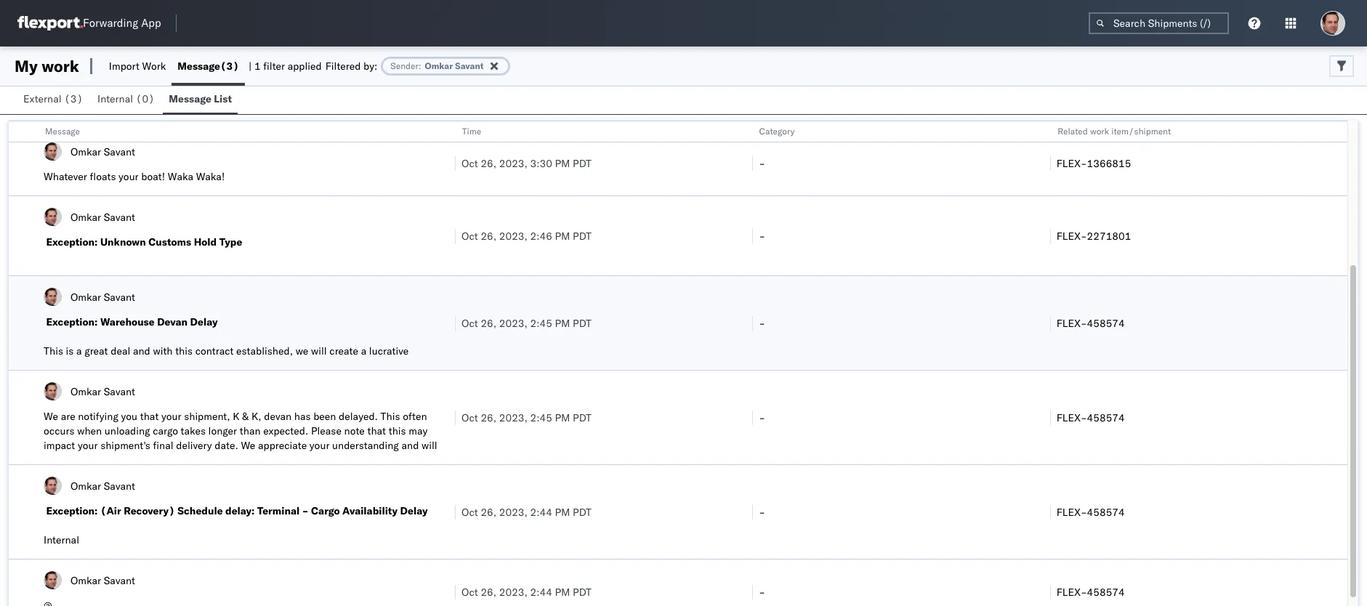 Task type: vqa. For each thing, say whether or not it's contained in the screenshot.
Event on the right
no



Task type: describe. For each thing, give the bounding box(es) containing it.
3 oct from the top
[[462, 317, 478, 330]]

cargo
[[311, 505, 340, 518]]

will inside this is a great deal and with this contract established, we will create a lucrative partnership.
[[311, 345, 327, 358]]

by:
[[364, 60, 378, 73]]

unloading
[[105, 425, 150, 438]]

4 pm from the top
[[555, 411, 570, 424]]

2 oct 26, 2023, 2:45 pm pdt from the top
[[462, 411, 592, 424]]

this inside this is a great deal and with this contract established, we will create a lucrative partnership.
[[175, 345, 193, 358]]

warehouse
[[100, 316, 155, 329]]

4 458574 from the top
[[1087, 586, 1125, 599]]

4 2023, from the top
[[499, 411, 528, 424]]

schedule
[[178, 505, 223, 518]]

work for related
[[1090, 126, 1109, 137]]

applied
[[288, 60, 322, 73]]

1 horizontal spatial delay
[[400, 505, 428, 518]]

5 pdt from the top
[[573, 506, 592, 519]]

savant right ':'
[[455, 60, 484, 71]]

availability
[[342, 505, 398, 518]]

resize handle column header for category
[[1033, 121, 1050, 606]]

(0)
[[136, 92, 155, 105]]

item/shipment
[[1111, 126, 1171, 137]]

3:30
[[530, 157, 552, 170]]

2 26, from the top
[[481, 229, 497, 242]]

5 pm from the top
[[555, 506, 570, 519]]

|
[[249, 60, 252, 73]]

note
[[344, 425, 365, 438]]

internal (0) button
[[92, 86, 163, 114]]

and inside this is a great deal and with this contract established, we will create a lucrative partnership.
[[133, 345, 150, 358]]

shipment's
[[100, 439, 150, 452]]

resize handle column header for message
[[438, 121, 455, 606]]

3 pm from the top
[[555, 317, 570, 330]]

(3) for message (3)
[[220, 60, 239, 73]]

recovery)
[[124, 505, 175, 518]]

delivery
[[176, 439, 212, 452]]

exception: unknown customs hold type
[[46, 236, 242, 249]]

contract
[[195, 345, 234, 358]]

devan
[[157, 316, 188, 329]]

5 omkar savant from the top
[[71, 479, 135, 493]]

message for list
[[169, 92, 211, 105]]

forwarding
[[83, 16, 138, 30]]

oct 26, 2023, 2:46 pm pdt
[[462, 229, 592, 242]]

savant up unknown
[[104, 210, 135, 224]]

time
[[462, 126, 482, 137]]

with inside "we are notifying you that your shipment, k & k, devan has been delayed. this often occurs when unloading cargo takes longer than expected. please note that this may impact your shipment's final delivery date. we appreciate your understanding and will update you with the status of your shipment as soon as possible."
[[97, 454, 117, 467]]

type
[[219, 236, 242, 249]]

this is a great deal and with this contract established, we will create a lucrative partnership.
[[44, 345, 409, 372]]

1
[[254, 60, 261, 73]]

2271801
[[1087, 229, 1131, 242]]

forwarding app
[[83, 16, 161, 30]]

2 as from the left
[[287, 454, 298, 467]]

whatever
[[44, 170, 87, 183]]

sender
[[391, 60, 419, 71]]

(3) for external (3)
[[64, 92, 83, 105]]

this inside "we are notifying you that your shipment, k & k, devan has been delayed. this often occurs when unloading cargo takes longer than expected. please note that this may impact your shipment's final delivery date. we appreciate your understanding and will update you with the status of your shipment as soon as possible."
[[381, 410, 400, 423]]

savant up the "warehouse"
[[104, 290, 135, 304]]

3 pdt from the top
[[573, 317, 592, 330]]

5 26, from the top
[[481, 506, 497, 519]]

internal for internal (0)
[[97, 92, 133, 105]]

impact
[[44, 439, 75, 452]]

please
[[311, 425, 342, 438]]

(air
[[100, 505, 121, 518]]

established,
[[236, 345, 293, 358]]

sender : omkar savant
[[391, 60, 484, 71]]

exception: warehouse devan delay
[[46, 316, 218, 329]]

forwarding app link
[[17, 16, 161, 31]]

great
[[84, 345, 108, 358]]

import
[[109, 60, 139, 73]]

2 oct 26, 2023, 2:44 pm pdt from the top
[[462, 586, 592, 599]]

3 458574 from the top
[[1087, 506, 1125, 519]]

unknown
[[100, 236, 146, 249]]

related work item/shipment
[[1057, 126, 1171, 137]]

floats
[[90, 170, 116, 183]]

we
[[296, 345, 308, 358]]

your down delivery
[[181, 454, 201, 467]]

0 horizontal spatial you
[[78, 454, 95, 467]]

may
[[409, 425, 428, 438]]

1 pdt from the top
[[573, 157, 592, 170]]

2 pdt from the top
[[573, 229, 592, 242]]

internal for internal
[[44, 534, 79, 547]]

3 2023, from the top
[[499, 317, 528, 330]]

hold
[[194, 236, 217, 249]]

lucrative
[[369, 345, 409, 358]]

6 2023, from the top
[[499, 586, 528, 599]]

external (3) button
[[17, 86, 92, 114]]

update
[[44, 454, 76, 467]]

list
[[214, 92, 232, 105]]

exception: for exception: (air recovery) schedule delay: terminal - cargo availability delay
[[46, 505, 98, 518]]

4 flex- 458574 from the top
[[1057, 586, 1125, 599]]

the
[[120, 454, 135, 467]]

app
[[141, 16, 161, 30]]

exception: for exception: unknown customs hold type
[[46, 236, 98, 249]]

waka
[[168, 170, 193, 183]]

2:46
[[530, 229, 552, 242]]

6 26, from the top
[[481, 586, 497, 599]]

this inside "we are notifying you that your shipment, k & k, devan has been delayed. this often occurs when unloading cargo takes longer than expected. please note that this may impact your shipment's final delivery date. we appreciate your understanding and will update you with the status of your shipment as soon as possible."
[[389, 425, 406, 438]]

savant up "notifying"
[[104, 385, 135, 398]]

2 pm from the top
[[555, 229, 570, 242]]

1366815
[[1087, 157, 1131, 170]]

2 a from the left
[[361, 345, 367, 358]]

:
[[419, 60, 421, 71]]

final
[[153, 439, 173, 452]]

work for my
[[42, 56, 79, 76]]

understanding
[[332, 439, 399, 452]]

your up cargo
[[161, 410, 181, 423]]

5 flex- from the top
[[1057, 506, 1087, 519]]

6 pdt from the top
[[573, 586, 592, 599]]

2 2:44 from the top
[[530, 586, 552, 599]]

your left boat!
[[119, 170, 139, 183]]

delayed.
[[339, 410, 378, 423]]

longer
[[208, 425, 237, 438]]

your up possible.
[[310, 439, 330, 452]]

message list button
[[163, 86, 238, 114]]

3 26, from the top
[[481, 317, 497, 330]]

shipment
[[203, 454, 246, 467]]

| 1 filter applied filtered by:
[[249, 60, 378, 73]]

1 oct from the top
[[462, 157, 478, 170]]

occurs
[[44, 425, 75, 438]]

5 2023, from the top
[[499, 506, 528, 519]]

delay:
[[225, 505, 255, 518]]

4 pdt from the top
[[573, 411, 592, 424]]

internal (0)
[[97, 92, 155, 105]]

takes
[[181, 425, 206, 438]]

of
[[169, 454, 178, 467]]

5 oct from the top
[[462, 506, 478, 519]]

and inside "we are notifying you that your shipment, k & k, devan has been delayed. this often occurs when unloading cargo takes longer than expected. please note that this may impact your shipment's final delivery date. we appreciate your understanding and will update you with the status of your shipment as soon as possible."
[[402, 439, 419, 452]]

deal
[[111, 345, 130, 358]]

often
[[403, 410, 427, 423]]

k
[[233, 410, 240, 423]]

category
[[760, 126, 795, 137]]

exception: (air recovery) schedule delay: terminal - cargo availability delay
[[46, 505, 428, 518]]



Task type: locate. For each thing, give the bounding box(es) containing it.
and right deal
[[133, 345, 150, 358]]

2 oct from the top
[[462, 229, 478, 242]]

omkar savant up "notifying"
[[71, 385, 135, 398]]

and down may
[[402, 439, 419, 452]]

2 exception: from the top
[[46, 316, 98, 329]]

this left often
[[381, 410, 400, 423]]

2:45
[[530, 317, 552, 330], [530, 411, 552, 424]]

resize handle column header for time
[[735, 121, 753, 606]]

terminal
[[257, 505, 300, 518]]

1 horizontal spatial with
[[153, 345, 173, 358]]

status
[[137, 454, 166, 467]]

1 flex- from the top
[[1057, 157, 1087, 170]]

1 resize handle column header from the left
[[438, 121, 455, 606]]

delay
[[190, 316, 218, 329], [400, 505, 428, 518]]

1 horizontal spatial work
[[1090, 126, 1109, 137]]

1 vertical spatial this
[[381, 410, 400, 423]]

(3) left |
[[220, 60, 239, 73]]

message list
[[169, 92, 232, 105]]

soon
[[262, 454, 284, 467]]

with left the
[[97, 454, 117, 467]]

1 vertical spatial with
[[97, 454, 117, 467]]

my
[[15, 56, 38, 76]]

0 vertical spatial 2:44
[[530, 506, 552, 519]]

0 vertical spatial will
[[311, 345, 327, 358]]

we up occurs
[[44, 410, 58, 423]]

oct 26, 2023, 2:45 pm pdt
[[462, 317, 592, 330], [462, 411, 592, 424]]

1 vertical spatial will
[[422, 439, 437, 452]]

1 vertical spatial oct 26, 2023, 2:45 pm pdt
[[462, 411, 592, 424]]

1 horizontal spatial internal
[[97, 92, 133, 105]]

message left list
[[169, 92, 211, 105]]

3 flex- 458574 from the top
[[1057, 506, 1125, 519]]

your
[[119, 170, 139, 183], [161, 410, 181, 423], [78, 439, 98, 452], [310, 439, 330, 452], [181, 454, 201, 467]]

this left contract
[[175, 345, 193, 358]]

waka!
[[196, 170, 225, 183]]

4 oct from the top
[[462, 411, 478, 424]]

Search Shipments (/) text field
[[1089, 12, 1229, 34]]

0 vertical spatial exception:
[[46, 236, 98, 249]]

0 vertical spatial and
[[133, 345, 150, 358]]

2 458574 from the top
[[1087, 411, 1125, 424]]

1 vertical spatial 2:44
[[530, 586, 552, 599]]

(3) right the external
[[64, 92, 83, 105]]

a right create on the bottom
[[361, 345, 367, 358]]

2023,
[[499, 157, 528, 170], [499, 229, 528, 242], [499, 317, 528, 330], [499, 411, 528, 424], [499, 506, 528, 519], [499, 586, 528, 599]]

message down external (3) button
[[45, 126, 80, 137]]

possible.
[[300, 454, 342, 467]]

1 horizontal spatial this
[[389, 425, 406, 438]]

as left soon in the left bottom of the page
[[249, 454, 259, 467]]

0 horizontal spatial a
[[76, 345, 82, 358]]

2:44
[[530, 506, 552, 519], [530, 586, 552, 599]]

0 vertical spatial this
[[175, 345, 193, 358]]

you up unloading
[[121, 410, 137, 423]]

you right update
[[78, 454, 95, 467]]

2 vertical spatial message
[[45, 126, 80, 137]]

is
[[66, 345, 74, 358]]

exception:
[[46, 236, 98, 249], [46, 316, 98, 329], [46, 505, 98, 518]]

this
[[175, 345, 193, 358], [389, 425, 406, 438]]

0 vertical spatial this
[[44, 345, 63, 358]]

0 horizontal spatial we
[[44, 410, 58, 423]]

message for (3)
[[178, 60, 220, 73]]

we are notifying you that your shipment, k & k, devan has been delayed. this often occurs when unloading cargo takes longer than expected. please note that this may impact your shipment's final delivery date. we appreciate your understanding and will update you with the status of your shipment as soon as possible.
[[44, 410, 437, 467]]

related
[[1057, 126, 1088, 137]]

than
[[240, 425, 261, 438]]

1 vertical spatial you
[[78, 454, 95, 467]]

delay right the availability
[[400, 505, 428, 518]]

1 vertical spatial work
[[1090, 126, 1109, 137]]

1 horizontal spatial we
[[241, 439, 255, 452]]

exception: left (air
[[46, 505, 98, 518]]

exception: left unknown
[[46, 236, 98, 249]]

0 horizontal spatial with
[[97, 454, 117, 467]]

4 omkar savant from the top
[[71, 385, 135, 398]]

&
[[242, 410, 249, 423]]

1 vertical spatial exception:
[[46, 316, 98, 329]]

0 vertical spatial that
[[140, 410, 159, 423]]

0 vertical spatial internal
[[97, 92, 133, 105]]

0 vertical spatial we
[[44, 410, 58, 423]]

external
[[23, 92, 61, 105]]

customs
[[148, 236, 191, 249]]

flexport. image
[[17, 16, 83, 31]]

filter
[[263, 60, 285, 73]]

this left may
[[389, 425, 406, 438]]

0 horizontal spatial work
[[42, 56, 79, 76]]

devan
[[264, 410, 292, 423]]

1 horizontal spatial as
[[287, 454, 298, 467]]

1 vertical spatial (3)
[[64, 92, 83, 105]]

a right "is"
[[76, 345, 82, 358]]

a
[[76, 345, 82, 358], [361, 345, 367, 358]]

savant
[[455, 60, 484, 71], [104, 145, 135, 158], [104, 210, 135, 224], [104, 290, 135, 304], [104, 385, 135, 398], [104, 479, 135, 493], [104, 574, 135, 587]]

2 flex- from the top
[[1057, 229, 1087, 242]]

omkar
[[425, 60, 453, 71], [71, 145, 101, 158], [71, 210, 101, 224], [71, 290, 101, 304], [71, 385, 101, 398], [71, 479, 101, 493], [71, 574, 101, 587]]

we down than
[[241, 439, 255, 452]]

delay up contract
[[190, 316, 218, 329]]

1 horizontal spatial will
[[422, 439, 437, 452]]

omkar savant up unknown
[[71, 210, 135, 224]]

2 2023, from the top
[[499, 229, 528, 242]]

oct
[[462, 157, 478, 170], [462, 229, 478, 242], [462, 317, 478, 330], [462, 411, 478, 424], [462, 506, 478, 519], [462, 586, 478, 599]]

1 horizontal spatial this
[[381, 410, 400, 423]]

1 vertical spatial that
[[367, 425, 386, 438]]

omkar savant up (air
[[71, 479, 135, 493]]

3 omkar savant from the top
[[71, 290, 135, 304]]

1 vertical spatial and
[[402, 439, 419, 452]]

1 458574 from the top
[[1087, 317, 1125, 330]]

will inside "we are notifying you that your shipment, k & k, devan has been delayed. this often occurs when unloading cargo takes longer than expected. please note that this may impact your shipment's final delivery date. we appreciate your understanding and will update you with the status of your shipment as soon as possible."
[[422, 439, 437, 452]]

whatever floats your boat! waka waka!
[[44, 170, 225, 183]]

0 vertical spatial message
[[178, 60, 220, 73]]

0 vertical spatial you
[[121, 410, 137, 423]]

3 resize handle column header from the left
[[1033, 121, 1050, 606]]

and
[[133, 345, 150, 358], [402, 439, 419, 452]]

resize handle column header for related work item/shipment
[[1330, 121, 1348, 606]]

0 horizontal spatial delay
[[190, 316, 218, 329]]

cargo
[[153, 425, 178, 438]]

0 horizontal spatial that
[[140, 410, 159, 423]]

1 vertical spatial this
[[389, 425, 406, 438]]

1 vertical spatial message
[[169, 92, 211, 105]]

6 omkar savant from the top
[[71, 574, 135, 587]]

3 exception: from the top
[[46, 505, 98, 518]]

boat!
[[141, 170, 165, 183]]

that up cargo
[[140, 410, 159, 423]]

message (3)
[[178, 60, 239, 73]]

4 flex- from the top
[[1057, 411, 1087, 424]]

flex-
[[1057, 157, 1087, 170], [1057, 229, 1087, 242], [1057, 317, 1087, 330], [1057, 411, 1087, 424], [1057, 506, 1087, 519], [1057, 586, 1087, 599]]

0 horizontal spatial internal
[[44, 534, 79, 547]]

-
[[759, 157, 766, 170], [759, 229, 766, 242], [759, 317, 766, 330], [759, 411, 766, 424], [302, 505, 309, 518], [759, 506, 766, 519], [759, 586, 766, 599]]

1 a from the left
[[76, 345, 82, 358]]

with inside this is a great deal and with this contract established, we will create a lucrative partnership.
[[153, 345, 173, 358]]

0 horizontal spatial (3)
[[64, 92, 83, 105]]

0 vertical spatial oct 26, 2023, 2:44 pm pdt
[[462, 506, 592, 519]]

4 26, from the top
[[481, 411, 497, 424]]

1 vertical spatial we
[[241, 439, 255, 452]]

savant up (air
[[104, 479, 135, 493]]

internal inside button
[[97, 92, 133, 105]]

1 flex- 458574 from the top
[[1057, 317, 1125, 330]]

1 horizontal spatial and
[[402, 439, 419, 452]]

expected.
[[263, 425, 308, 438]]

6 oct from the top
[[462, 586, 478, 599]]

458574
[[1087, 317, 1125, 330], [1087, 411, 1125, 424], [1087, 506, 1125, 519], [1087, 586, 1125, 599]]

0 vertical spatial 2:45
[[530, 317, 552, 330]]

3 flex- from the top
[[1057, 317, 1087, 330]]

message up message list
[[178, 60, 220, 73]]

1 oct 26, 2023, 2:45 pm pdt from the top
[[462, 317, 592, 330]]

(3) inside button
[[64, 92, 83, 105]]

filtered
[[325, 60, 361, 73]]

omkar savant up floats
[[71, 145, 135, 158]]

that
[[140, 410, 159, 423], [367, 425, 386, 438]]

pm
[[555, 157, 570, 170], [555, 229, 570, 242], [555, 317, 570, 330], [555, 411, 570, 424], [555, 506, 570, 519], [555, 586, 570, 599]]

0 vertical spatial (3)
[[220, 60, 239, 73]]

1 2:44 from the top
[[530, 506, 552, 519]]

1 horizontal spatial a
[[361, 345, 367, 358]]

been
[[313, 410, 336, 423]]

2 vertical spatial exception:
[[46, 505, 98, 518]]

0 vertical spatial with
[[153, 345, 173, 358]]

2 2:45 from the top
[[530, 411, 552, 424]]

0 horizontal spatial this
[[44, 345, 63, 358]]

0 horizontal spatial this
[[175, 345, 193, 358]]

1 as from the left
[[249, 454, 259, 467]]

will down may
[[422, 439, 437, 452]]

appreciate
[[258, 439, 307, 452]]

1 2023, from the top
[[499, 157, 528, 170]]

pdt
[[573, 157, 592, 170], [573, 229, 592, 242], [573, 317, 592, 330], [573, 411, 592, 424], [573, 506, 592, 519], [573, 586, 592, 599]]

omkar savant down (air
[[71, 574, 135, 587]]

1 26, from the top
[[481, 157, 497, 170]]

work up external (3) at the left top
[[42, 56, 79, 76]]

1 2:45 from the top
[[530, 317, 552, 330]]

(3)
[[220, 60, 239, 73], [64, 92, 83, 105]]

1 oct 26, 2023, 2:44 pm pdt from the top
[[462, 506, 592, 519]]

we
[[44, 410, 58, 423], [241, 439, 255, 452]]

2 flex- 458574 from the top
[[1057, 411, 1125, 424]]

work right 'related'
[[1090, 126, 1109, 137]]

2 resize handle column header from the left
[[735, 121, 753, 606]]

your down when at the bottom left of page
[[78, 439, 98, 452]]

6 flex- from the top
[[1057, 586, 1087, 599]]

1 vertical spatial oct 26, 2023, 2:44 pm pdt
[[462, 586, 592, 599]]

1 horizontal spatial (3)
[[220, 60, 239, 73]]

that up understanding
[[367, 425, 386, 438]]

1 pm from the top
[[555, 157, 570, 170]]

0 vertical spatial oct 26, 2023, 2:45 pm pdt
[[462, 317, 592, 330]]

notifying
[[78, 410, 118, 423]]

6 pm from the top
[[555, 586, 570, 599]]

1 omkar savant from the top
[[71, 145, 135, 158]]

omkar savant up the "warehouse"
[[71, 290, 135, 304]]

are
[[61, 410, 75, 423]]

0 horizontal spatial will
[[311, 345, 327, 358]]

1 vertical spatial delay
[[400, 505, 428, 518]]

as
[[249, 454, 259, 467], [287, 454, 298, 467]]

this inside this is a great deal and with this contract established, we will create a lucrative partnership.
[[44, 345, 63, 358]]

flex- 458574
[[1057, 317, 1125, 330], [1057, 411, 1125, 424], [1057, 506, 1125, 519], [1057, 586, 1125, 599]]

0 horizontal spatial as
[[249, 454, 259, 467]]

2 omkar savant from the top
[[71, 210, 135, 224]]

4 resize handle column header from the left
[[1330, 121, 1348, 606]]

exception: for exception: warehouse devan delay
[[46, 316, 98, 329]]

message inside "button"
[[169, 92, 211, 105]]

as down the appreciate
[[287, 454, 298, 467]]

0 vertical spatial delay
[[190, 316, 218, 329]]

flex- 1366815
[[1057, 157, 1131, 170]]

has
[[294, 410, 311, 423]]

with down devan
[[153, 345, 173, 358]]

shipment,
[[184, 410, 230, 423]]

oct 26, 2023, 3:30 pm pdt
[[462, 157, 592, 170]]

k,
[[252, 410, 261, 423]]

work
[[142, 60, 166, 73]]

0 horizontal spatial and
[[133, 345, 150, 358]]

savant up whatever floats your boat! waka waka!
[[104, 145, 135, 158]]

import work button
[[103, 47, 172, 86]]

savant down (air
[[104, 574, 135, 587]]

1 horizontal spatial you
[[121, 410, 137, 423]]

1 vertical spatial internal
[[44, 534, 79, 547]]

this left "is"
[[44, 345, 63, 358]]

you
[[121, 410, 137, 423], [78, 454, 95, 467]]

1 horizontal spatial that
[[367, 425, 386, 438]]

my work
[[15, 56, 79, 76]]

internal
[[97, 92, 133, 105], [44, 534, 79, 547]]

when
[[77, 425, 102, 438]]

date.
[[215, 439, 238, 452]]

will right we
[[311, 345, 327, 358]]

1 exception: from the top
[[46, 236, 98, 249]]

1 vertical spatial 2:45
[[530, 411, 552, 424]]

oct 26, 2023, 2:44 pm pdt
[[462, 506, 592, 519], [462, 586, 592, 599]]

external (3)
[[23, 92, 83, 105]]

omkar savant
[[71, 145, 135, 158], [71, 210, 135, 224], [71, 290, 135, 304], [71, 385, 135, 398], [71, 479, 135, 493], [71, 574, 135, 587]]

create
[[330, 345, 358, 358]]

0 vertical spatial work
[[42, 56, 79, 76]]

exception: up "is"
[[46, 316, 98, 329]]

resize handle column header
[[438, 121, 455, 606], [735, 121, 753, 606], [1033, 121, 1050, 606], [1330, 121, 1348, 606]]

partnership.
[[44, 359, 100, 372]]



